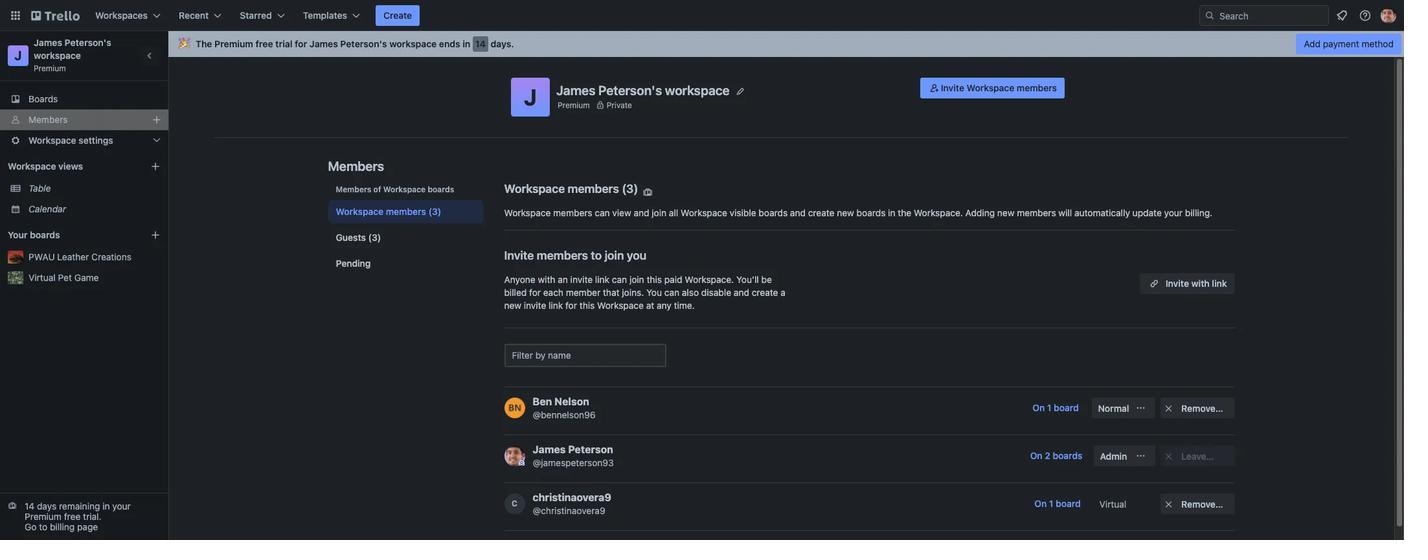 Task type: vqa. For each thing, say whether or not it's contained in the screenshot.
Search boards text field
no



Task type: describe. For each thing, give the bounding box(es) containing it.
search image
[[1205, 10, 1215, 21]]

virtual for virtual
[[1100, 499, 1127, 510]]

that
[[603, 287, 620, 298]]

any
[[657, 300, 672, 311]]

starred
[[240, 10, 272, 21]]

guests
[[336, 232, 366, 243]]

workspace. inside anyone with an invite link can join this paid workspace. you'll be billed for each member that joins. you can also disable and create a new invite link for this workspace at any time.
[[685, 274, 734, 285]]

views
[[58, 161, 83, 172]]

members link
[[0, 109, 168, 130]]

also
[[682, 287, 699, 298]]

ends
[[439, 38, 460, 49]]

1 horizontal spatial link
[[595, 274, 610, 285]]

method
[[1362, 38, 1394, 49]]

workspace members can view and join all workspace visible boards and create new boards in the workspace. adding new members will automatically update your billing.
[[504, 207, 1213, 218]]

1 vertical spatial sm image
[[1162, 498, 1175, 511]]

@bennelson96
[[533, 409, 596, 420]]

(
[[622, 182, 626, 196]]

sm image inside invite workspace members button
[[928, 82, 941, 95]]

0 horizontal spatial and
[[634, 207, 649, 218]]

pet
[[58, 272, 72, 283]]

james peterson's workspace premium
[[34, 37, 114, 73]]

create
[[383, 10, 412, 21]]

anyone
[[504, 274, 535, 285]]

james peterson's workspace link
[[34, 37, 114, 61]]

go to billing page link
[[25, 521, 98, 532]]

visible
[[730, 207, 756, 218]]

member
[[566, 287, 601, 298]]

0 vertical spatial can
[[595, 207, 610, 218]]

Filter by name text field
[[504, 344, 666, 367]]

primary element
[[0, 0, 1404, 31]]

with for invite
[[1192, 278, 1210, 289]]

leave… link
[[1160, 446, 1235, 466]]

on for ben nelson
[[1033, 402, 1045, 413]]

confetti image
[[179, 38, 190, 49]]

members of workspace boards
[[336, 185, 454, 194]]

virtual pet game
[[29, 272, 99, 283]]

workspaces
[[95, 10, 148, 21]]

2 horizontal spatial for
[[566, 300, 577, 311]]

nelson
[[555, 396, 589, 407]]

invite for invite with link
[[1166, 278, 1189, 289]]

page
[[77, 521, 98, 532]]

0 vertical spatial to
[[591, 249, 602, 262]]

at
[[646, 300, 654, 311]]

j button
[[511, 78, 550, 117]]

billing.
[[1185, 207, 1213, 218]]

workspaces button
[[87, 5, 168, 26]]

will
[[1059, 207, 1072, 218]]

table link
[[29, 182, 161, 195]]

@jamespeterson93
[[533, 457, 614, 468]]

c
[[512, 499, 518, 508]]

(3) for workspace members
[[429, 206, 441, 217]]

your boards with 2 items element
[[8, 227, 131, 243]]

workspace for james peterson's workspace premium
[[34, 50, 81, 61]]

2
[[1045, 450, 1051, 461]]

pending link
[[328, 252, 484, 275]]

of
[[373, 185, 381, 194]]

)
[[634, 182, 638, 196]]

banner containing 🎉
[[168, 31, 1404, 57]]

be
[[761, 274, 772, 285]]

leather
[[57, 251, 89, 262]]

anyone with an invite link can join this paid workspace. you'll be billed for each member that joins. you can also disable and create a new invite link for this workspace at any time.
[[504, 274, 786, 311]]

1 horizontal spatial new
[[837, 207, 854, 218]]

14 inside 14 days remaining in your premium free trial. go to billing page
[[25, 501, 34, 512]]

2 horizontal spatial new
[[997, 207, 1015, 218]]

create a view image
[[150, 161, 161, 172]]

create button
[[376, 5, 420, 26]]

james for james peterson's workspace
[[556, 83, 596, 97]]

boards up pwau
[[30, 229, 60, 240]]

admin link
[[1094, 446, 1155, 466]]

workspace inside button
[[967, 82, 1015, 93]]

j for j link on the left top of page
[[14, 48, 22, 63]]

Search field
[[1215, 6, 1329, 25]]

adding
[[966, 207, 995, 218]]

14 days remaining in your premium free trial. go to billing page
[[25, 501, 131, 532]]

game
[[74, 272, 99, 283]]

open information menu image
[[1359, 9, 1372, 22]]

settings
[[79, 135, 113, 146]]

this member is an admin of this workspace. image
[[519, 461, 524, 466]]

boards
[[29, 93, 58, 104]]

0 notifications image
[[1334, 8, 1350, 23]]

go
[[25, 521, 37, 532]]

premium inside banner
[[214, 38, 253, 49]]

boards right visible
[[759, 207, 788, 218]]

remove… for christinaovera9
[[1182, 499, 1223, 510]]

calendar link
[[29, 203, 161, 216]]

invite with link button
[[1140, 273, 1235, 294]]

table
[[29, 183, 51, 194]]

new inside anyone with an invite link can join this paid workspace. you'll be billed for each member that joins. you can also disable and create a new invite link for this workspace at any time.
[[504, 300, 521, 311]]

1 horizontal spatial invite
[[570, 274, 593, 285]]

in inside 14 days remaining in your premium free trial. go to billing page
[[102, 501, 110, 512]]

joins.
[[622, 287, 644, 298]]

james for james peterson's workspace premium
[[34, 37, 62, 48]]

join inside anyone with an invite link can join this paid workspace. you'll be billed for each member that joins. you can also disable and create a new invite link for this workspace at any time.
[[630, 274, 644, 285]]

calendar
[[29, 203, 66, 214]]

normal link
[[1092, 398, 1155, 418]]

your
[[8, 229, 28, 240]]

billed
[[504, 287, 527, 298]]

workspace settings button
[[0, 130, 168, 151]]

starred button
[[232, 5, 293, 26]]

on 1 board for christinaovera9
[[1035, 498, 1081, 509]]

j for j button
[[524, 84, 537, 110]]

workspace views
[[8, 161, 83, 172]]

days
[[37, 501, 56, 512]]

boards right 2
[[1053, 450, 1083, 461]]

add
[[1304, 38, 1321, 49]]

admin
[[1100, 451, 1127, 462]]

all
[[669, 207, 678, 218]]

members inside button
[[1017, 82, 1057, 93]]

workspace settings
[[29, 135, 113, 146]]

0 vertical spatial workspace members
[[504, 182, 619, 196]]

invite workspace members button
[[920, 78, 1065, 98]]

james peterson's workspace
[[556, 83, 730, 97]]

boards right of
[[428, 185, 454, 194]]

trial.
[[83, 511, 101, 522]]

🎉
[[179, 38, 190, 49]]

add payment method link
[[1296, 34, 1402, 54]]

with for anyone
[[538, 274, 555, 285]]



Task type: locate. For each thing, give the bounding box(es) containing it.
on 1 board up the on 2 boards
[[1033, 402, 1079, 413]]

update
[[1133, 207, 1162, 218]]

james peterson (jamespeterson93) image
[[1381, 8, 1397, 23]]

1 horizontal spatial join
[[630, 274, 644, 285]]

for inside banner
[[295, 38, 307, 49]]

0 horizontal spatial this
[[580, 300, 595, 311]]

1 vertical spatial members
[[328, 159, 384, 174]]

0 vertical spatial invite
[[941, 82, 964, 93]]

2 vertical spatial invite
[[1166, 278, 1189, 289]]

0 vertical spatial members
[[29, 114, 68, 125]]

can up the that
[[612, 274, 627, 285]]

your inside 14 days remaining in your premium free trial. go to billing page
[[112, 501, 131, 512]]

in left the
[[888, 207, 896, 218]]

james inside banner
[[310, 38, 338, 49]]

can
[[595, 207, 610, 218], [612, 274, 627, 285], [664, 287, 680, 298]]

0 horizontal spatial your
[[112, 501, 131, 512]]

new right adding
[[997, 207, 1015, 218]]

1 vertical spatial (3)
[[368, 232, 381, 243]]

2 horizontal spatial peterson's
[[599, 83, 662, 97]]

2 remove… link from the top
[[1160, 494, 1235, 514]]

and
[[634, 207, 649, 218], [790, 207, 806, 218], [734, 287, 749, 298]]

join left all
[[652, 207, 667, 218]]

payment
[[1323, 38, 1359, 49]]

peterson's inside james peterson's workspace premium
[[65, 37, 111, 48]]

in right trial.
[[102, 501, 110, 512]]

sm image
[[641, 186, 654, 199], [1135, 402, 1147, 415], [1162, 402, 1175, 415], [1135, 450, 1147, 462], [1162, 450, 1175, 463]]

on 1 board for ben nelson
[[1033, 402, 1079, 413]]

invite
[[570, 274, 593, 285], [524, 300, 546, 311]]

each
[[543, 287, 564, 298]]

sm image inside normal link
[[1135, 402, 1147, 415]]

sm image right admin at the bottom
[[1135, 450, 1147, 462]]

14 left days.
[[475, 38, 486, 49]]

add board image
[[150, 230, 161, 240]]

14 inside banner
[[475, 38, 486, 49]]

1 remove… from the top
[[1182, 403, 1223, 414]]

virtual pet game link
[[29, 271, 161, 284]]

1 horizontal spatial 14
[[475, 38, 486, 49]]

0 vertical spatial board
[[1054, 402, 1079, 413]]

invite members to join you
[[504, 249, 647, 262]]

workspace for james peterson's workspace
[[665, 83, 730, 97]]

14
[[475, 38, 486, 49], [25, 501, 34, 512]]

peterson's for james peterson's workspace
[[599, 83, 662, 97]]

peterson's inside banner
[[340, 38, 387, 49]]

and inside anyone with an invite link can join this paid workspace. you'll be billed for each member that joins. you can also disable and create a new invite link for this workspace at any time.
[[734, 287, 749, 298]]

and down you'll
[[734, 287, 749, 298]]

new left the
[[837, 207, 854, 218]]

sm image inside 'admin' link
[[1135, 450, 1147, 462]]

on 1 board link down on 2 boards link
[[1027, 494, 1089, 514]]

1 for christinaovera9
[[1049, 498, 1054, 509]]

0 vertical spatial sm image
[[928, 82, 941, 95]]

on 2 boards
[[1030, 450, 1083, 461]]

with
[[538, 274, 555, 285], [1192, 278, 1210, 289]]

1 horizontal spatial workspace
[[389, 38, 437, 49]]

1 horizontal spatial to
[[591, 249, 602, 262]]

1 vertical spatial invite
[[524, 300, 546, 311]]

james for james peterson @jamespeterson93
[[533, 444, 566, 455]]

automatically
[[1075, 207, 1130, 218]]

on up the on 2 boards
[[1033, 402, 1045, 413]]

can left view
[[595, 207, 610, 218]]

on 1 board link for christinaovera9
[[1027, 494, 1089, 514]]

time.
[[674, 300, 695, 311]]

board
[[1054, 402, 1079, 413], [1056, 498, 1081, 509]]

christinaovera9
[[533, 492, 611, 503]]

back to home image
[[31, 5, 80, 26]]

members down boards
[[29, 114, 68, 125]]

premium inside 14 days remaining in your premium free trial. go to billing page
[[25, 511, 62, 522]]

(3) right guests
[[368, 232, 381, 243]]

workspace.
[[914, 207, 963, 218], [685, 274, 734, 285]]

view
[[612, 207, 631, 218]]

this up you
[[647, 274, 662, 285]]

billing
[[50, 521, 75, 532]]

1 vertical spatial virtual
[[1100, 499, 1127, 510]]

(3)
[[429, 206, 441, 217], [368, 232, 381, 243]]

recent
[[179, 10, 209, 21]]

0 horizontal spatial join
[[605, 249, 624, 262]]

invite with link
[[1166, 278, 1227, 289]]

james down the back to home image
[[34, 37, 62, 48]]

0 vertical spatial join
[[652, 207, 667, 218]]

peterson's for james peterson's workspace premium
[[65, 37, 111, 48]]

0 vertical spatial remove…
[[1182, 403, 1223, 414]]

invite down the each
[[524, 300, 546, 311]]

members left of
[[336, 185, 371, 194]]

board left normal
[[1054, 402, 1079, 413]]

1 horizontal spatial peterson's
[[340, 38, 387, 49]]

0 vertical spatial workspace.
[[914, 207, 963, 218]]

j inside j link
[[14, 48, 22, 63]]

1 vertical spatial on 1 board
[[1035, 498, 1081, 509]]

j inside j button
[[524, 84, 537, 110]]

0 horizontal spatial to
[[39, 521, 47, 532]]

to up member
[[591, 249, 602, 262]]

1 horizontal spatial can
[[612, 274, 627, 285]]

the
[[196, 38, 212, 49]]

1 horizontal spatial your
[[1164, 207, 1183, 218]]

1 horizontal spatial in
[[463, 38, 470, 49]]

peterson's down the 'templates' dropdown button
[[340, 38, 387, 49]]

for down member
[[566, 300, 577, 311]]

0 vertical spatial workspace
[[389, 38, 437, 49]]

0 horizontal spatial 14
[[25, 501, 34, 512]]

2 horizontal spatial invite
[[1166, 278, 1189, 289]]

0 horizontal spatial invite
[[524, 300, 546, 311]]

(3) down members of workspace boards at the left of page
[[429, 206, 441, 217]]

2 vertical spatial members
[[336, 185, 371, 194]]

workspace. right the
[[914, 207, 963, 218]]

0 horizontal spatial create
[[752, 287, 778, 298]]

2 vertical spatial on
[[1035, 498, 1047, 509]]

workspace inside banner
[[389, 38, 437, 49]]

workspace navigation collapse icon image
[[141, 47, 159, 65]]

ben
[[533, 396, 552, 407]]

0 horizontal spatial peterson's
[[65, 37, 111, 48]]

workspace inside dropdown button
[[29, 135, 76, 146]]

on 1 board link for ben nelson
[[1025, 398, 1087, 418]]

on
[[1033, 402, 1045, 413], [1030, 450, 1043, 461], [1035, 498, 1047, 509]]

link
[[595, 274, 610, 285], [1212, 278, 1227, 289], [549, 300, 563, 311]]

join up joins.
[[630, 274, 644, 285]]

leave…
[[1182, 451, 1214, 462]]

1 horizontal spatial sm image
[[1162, 498, 1175, 511]]

1 horizontal spatial virtual
[[1100, 499, 1127, 510]]

0 vertical spatial this
[[647, 274, 662, 285]]

0 vertical spatial create
[[808, 207, 835, 218]]

workspace members down of
[[336, 206, 426, 217]]

james inside james peterson's workspace premium
[[34, 37, 62, 48]]

with inside anyone with an invite link can join this paid workspace. you'll be billed for each member that joins. you can also disable and create a new invite link for this workspace at any time.
[[538, 274, 555, 285]]

0 vertical spatial (3)
[[429, 206, 441, 217]]

0 horizontal spatial workspace
[[34, 50, 81, 61]]

sm image inside remove… link
[[1162, 402, 1175, 415]]

1 for ben nelson
[[1047, 402, 1052, 413]]

🎉 the premium free trial for james peterson's workspace ends in 14 days.
[[179, 38, 514, 49]]

1 vertical spatial workspace members
[[336, 206, 426, 217]]

on down 2
[[1035, 498, 1047, 509]]

workspace. up disable
[[685, 274, 734, 285]]

0 horizontal spatial virtual
[[29, 272, 56, 283]]

1 vertical spatial board
[[1056, 498, 1081, 509]]

pwau
[[29, 251, 55, 262]]

0 horizontal spatial link
[[549, 300, 563, 311]]

0 vertical spatial for
[[295, 38, 307, 49]]

1 horizontal spatial invite
[[941, 82, 964, 93]]

0 vertical spatial virtual
[[29, 272, 56, 283]]

1 remove… link from the top
[[1160, 398, 1235, 418]]

1 horizontal spatial for
[[529, 287, 541, 298]]

0 horizontal spatial (3)
[[368, 232, 381, 243]]

workspace members
[[504, 182, 619, 196], [336, 206, 426, 217]]

1 vertical spatial in
[[888, 207, 896, 218]]

virtual
[[29, 272, 56, 283], [1100, 499, 1127, 510]]

2 horizontal spatial and
[[790, 207, 806, 218]]

1 vertical spatial invite
[[504, 249, 534, 262]]

2 horizontal spatial join
[[652, 207, 667, 218]]

in right 'ends'
[[463, 38, 470, 49]]

normal
[[1098, 403, 1129, 414]]

on 1 board down on 2 boards link
[[1035, 498, 1081, 509]]

to right go
[[39, 521, 47, 532]]

christinaovera9 @christinaovera9
[[533, 492, 611, 516]]

remove… link down leave…
[[1160, 494, 1235, 514]]

0 horizontal spatial for
[[295, 38, 307, 49]]

0 vertical spatial on 1 board
[[1033, 402, 1079, 413]]

join
[[652, 207, 667, 218], [605, 249, 624, 262], [630, 274, 644, 285]]

members up of
[[328, 159, 384, 174]]

0 vertical spatial in
[[463, 38, 470, 49]]

1 horizontal spatial (3)
[[429, 206, 441, 217]]

boards link
[[0, 89, 168, 109]]

sm image right ) on the left of the page
[[641, 186, 654, 199]]

james down templates at the top of the page
[[310, 38, 338, 49]]

pending
[[336, 258, 371, 269]]

1 vertical spatial your
[[112, 501, 131, 512]]

2 vertical spatial can
[[664, 287, 680, 298]]

your
[[1164, 207, 1183, 218], [112, 501, 131, 512]]

0 horizontal spatial workspace.
[[685, 274, 734, 285]]

1 vertical spatial this
[[580, 300, 595, 311]]

in inside banner
[[463, 38, 470, 49]]

2 vertical spatial join
[[630, 274, 644, 285]]

3
[[626, 182, 634, 196]]

create
[[808, 207, 835, 218], [752, 287, 778, 298]]

templates button
[[295, 5, 368, 26]]

on inside on 2 boards link
[[1030, 450, 1043, 461]]

workspace inside anyone with an invite link can join this paid workspace. you'll be billed for each member that joins. you can also disable and create a new invite link for this workspace at any time.
[[597, 300, 644, 311]]

1 vertical spatial workspace.
[[685, 274, 734, 285]]

remove… up the leave… link
[[1182, 403, 1223, 414]]

@christinaovera9
[[533, 505, 606, 516]]

your boards
[[8, 229, 60, 240]]

and right view
[[634, 207, 649, 218]]

peterson's down the back to home image
[[65, 37, 111, 48]]

remove… link for christinaovera9
[[1160, 494, 1235, 514]]

an
[[558, 274, 568, 285]]

ben nelson @bennelson96
[[533, 396, 596, 420]]

sm image left leave…
[[1162, 450, 1175, 463]]

0 horizontal spatial sm image
[[928, 82, 941, 95]]

templates
[[303, 10, 347, 21]]

0 vertical spatial on
[[1033, 402, 1045, 413]]

1 vertical spatial on 1 board link
[[1027, 494, 1089, 514]]

invite for invite members to join you
[[504, 249, 534, 262]]

create inside anyone with an invite link can join this paid workspace. you'll be billed for each member that joins. you can also disable and create a new invite link for this workspace at any time.
[[752, 287, 778, 298]]

1 horizontal spatial j
[[524, 84, 537, 110]]

0 horizontal spatial can
[[595, 207, 610, 218]]

recent button
[[171, 5, 229, 26]]

1 horizontal spatial with
[[1192, 278, 1210, 289]]

with inside invite with link button
[[1192, 278, 1210, 289]]

1 up 2
[[1047, 402, 1052, 413]]

0 vertical spatial free
[[256, 38, 273, 49]]

workspace
[[967, 82, 1015, 93], [29, 135, 76, 146], [8, 161, 56, 172], [504, 182, 565, 196], [383, 185, 426, 194], [336, 206, 384, 217], [504, 207, 551, 218], [681, 207, 727, 218], [597, 300, 644, 311]]

(3) for guests
[[368, 232, 381, 243]]

1 vertical spatial free
[[64, 511, 81, 522]]

1 vertical spatial join
[[605, 249, 624, 262]]

new down billed
[[504, 300, 521, 311]]

workspace inside james peterson's workspace premium
[[34, 50, 81, 61]]

james right j button
[[556, 83, 596, 97]]

1 horizontal spatial create
[[808, 207, 835, 218]]

1 vertical spatial 1
[[1049, 498, 1054, 509]]

free inside 14 days remaining in your premium free trial. go to billing page
[[64, 511, 81, 522]]

on 2 boards link
[[1025, 446, 1089, 466]]

0 vertical spatial on 1 board link
[[1025, 398, 1087, 418]]

( 3 )
[[622, 182, 638, 196]]

workspace members left (
[[504, 182, 619, 196]]

paid
[[664, 274, 682, 285]]

invite up member
[[570, 274, 593, 285]]

james
[[34, 37, 62, 48], [310, 38, 338, 49], [556, 83, 596, 97], [533, 444, 566, 455]]

0 horizontal spatial new
[[504, 300, 521, 311]]

remove… link up the leave… link
[[1160, 398, 1235, 418]]

private
[[607, 100, 632, 110]]

link inside invite with link button
[[1212, 278, 1227, 289]]

you
[[646, 287, 662, 298]]

invite
[[941, 82, 964, 93], [504, 249, 534, 262], [1166, 278, 1189, 289]]

workspace
[[389, 38, 437, 49], [34, 50, 81, 61], [665, 83, 730, 97]]

virtual down admin at the bottom
[[1100, 499, 1127, 510]]

0 horizontal spatial in
[[102, 501, 110, 512]]

members
[[29, 114, 68, 125], [328, 159, 384, 174], [336, 185, 371, 194]]

your left billing.
[[1164, 207, 1183, 218]]

remove… for ben nelson
[[1182, 403, 1223, 414]]

this
[[647, 274, 662, 285], [580, 300, 595, 311]]

can down paid
[[664, 287, 680, 298]]

1 vertical spatial j
[[524, 84, 537, 110]]

for left the each
[[529, 287, 541, 298]]

0 horizontal spatial workspace members
[[336, 206, 426, 217]]

sm image inside the leave… link
[[1162, 450, 1175, 463]]

james up the '@jamespeterson93'
[[533, 444, 566, 455]]

1 vertical spatial create
[[752, 287, 778, 298]]

0 vertical spatial 14
[[475, 38, 486, 49]]

virtual down pwau
[[29, 272, 56, 283]]

1 vertical spatial remove…
[[1182, 499, 1223, 510]]

0 vertical spatial invite
[[570, 274, 593, 285]]

on left 2
[[1030, 450, 1043, 461]]

invite for invite workspace members
[[941, 82, 964, 93]]

board for ben nelson
[[1054, 402, 1079, 413]]

sm image
[[928, 82, 941, 95], [1162, 498, 1175, 511]]

2 vertical spatial in
[[102, 501, 110, 512]]

1 horizontal spatial free
[[256, 38, 273, 49]]

1
[[1047, 402, 1052, 413], [1049, 498, 1054, 509]]

virtual for virtual pet game
[[29, 272, 56, 283]]

to inside 14 days remaining in your premium free trial. go to billing page
[[39, 521, 47, 532]]

0 horizontal spatial free
[[64, 511, 81, 522]]

2 horizontal spatial in
[[888, 207, 896, 218]]

a
[[781, 287, 786, 298]]

for
[[295, 38, 307, 49], [529, 287, 541, 298], [566, 300, 577, 311]]

boards left the
[[857, 207, 886, 218]]

2 horizontal spatial workspace
[[665, 83, 730, 97]]

sm image right normal
[[1135, 402, 1147, 415]]

creations
[[91, 251, 131, 262]]

pwau leather creations
[[29, 251, 131, 262]]

1 horizontal spatial workspace.
[[914, 207, 963, 218]]

on 1 board link up the on 2 boards
[[1025, 398, 1087, 418]]

j link
[[8, 45, 29, 66]]

1 vertical spatial can
[[612, 274, 627, 285]]

2 remove… from the top
[[1182, 499, 1223, 510]]

14 left days
[[25, 501, 34, 512]]

for right the trial
[[295, 38, 307, 49]]

remaining
[[59, 501, 100, 512]]

and right visible
[[790, 207, 806, 218]]

1 vertical spatial for
[[529, 287, 541, 298]]

premium
[[214, 38, 253, 49], [34, 63, 66, 73], [558, 100, 590, 110], [25, 511, 62, 522]]

sm image right normal link
[[1162, 402, 1175, 415]]

join left you at the top
[[605, 249, 624, 262]]

remove… link for ben nelson
[[1160, 398, 1235, 418]]

premium inside james peterson's workspace premium
[[34, 63, 66, 73]]

2 vertical spatial for
[[566, 300, 577, 311]]

remove… down leave…
[[1182, 499, 1223, 510]]

you'll
[[736, 274, 759, 285]]

james inside james peterson @jamespeterson93
[[533, 444, 566, 455]]

board for christinaovera9
[[1056, 498, 1081, 509]]

this down member
[[580, 300, 595, 311]]

banner
[[168, 31, 1404, 57]]

free inside banner
[[256, 38, 273, 49]]

james peterson @jamespeterson93
[[533, 444, 614, 468]]

board down on 2 boards link
[[1056, 498, 1081, 509]]

peterson's up private
[[599, 83, 662, 97]]

the
[[898, 207, 911, 218]]

to
[[591, 249, 602, 262], [39, 521, 47, 532]]

1 down on 2 boards link
[[1049, 498, 1054, 509]]

on for christinaovera9
[[1035, 498, 1047, 509]]

add payment method
[[1304, 38, 1394, 49]]

your right trial.
[[112, 501, 131, 512]]

on for james peterson
[[1030, 450, 1043, 461]]

2 horizontal spatial link
[[1212, 278, 1227, 289]]



